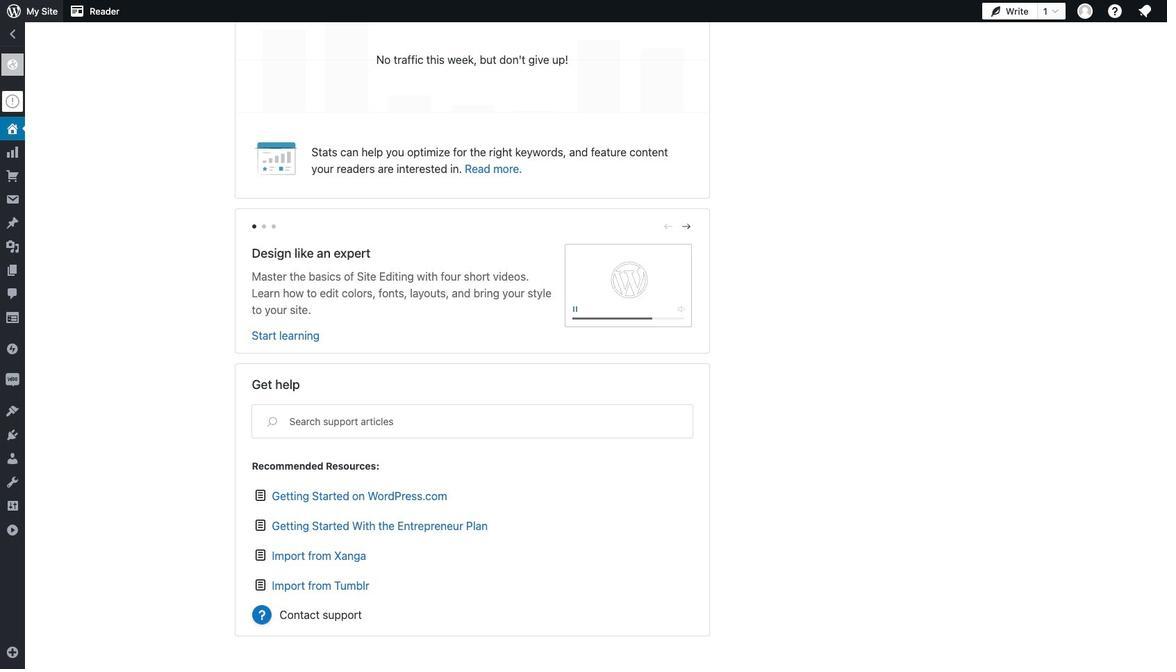 Task type: locate. For each thing, give the bounding box(es) containing it.
img image
[[6, 342, 19, 356], [6, 373, 19, 387]]

0 vertical spatial img image
[[6, 342, 19, 356]]

help image
[[1107, 3, 1123, 19]]

1 img image from the top
[[6, 342, 19, 356]]

open search image
[[255, 413, 289, 430]]

None search field
[[252, 405, 693, 438]]

1 vertical spatial img image
[[6, 373, 19, 387]]

2 img image from the top
[[6, 373, 19, 387]]

previous image
[[662, 221, 675, 233]]

pager controls element
[[252, 221, 693, 233]]



Task type: describe. For each thing, give the bounding box(es) containing it.
manage your notifications image
[[1137, 3, 1153, 19]]

next image
[[680, 221, 693, 233]]

search results element
[[235, 438, 709, 598]]

my profile image
[[1078, 3, 1093, 19]]

Search search field
[[289, 408, 689, 435]]



Task type: vqa. For each thing, say whether or not it's contained in the screenshot.
search field
yes



